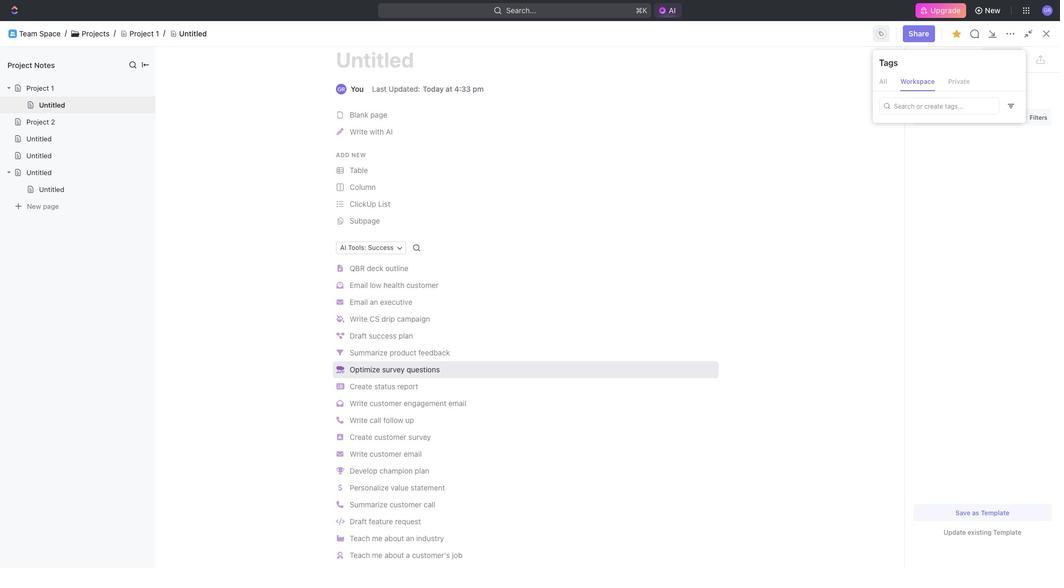 Task type: describe. For each thing, give the bounding box(es) containing it.
new button
[[970, 2, 1007, 19]]

new for new
[[985, 6, 1001, 15]]

1 vertical spatial project notes
[[478, 91, 524, 100]]

save
[[956, 509, 970, 517]]

envelope image for email an executive
[[337, 299, 344, 306]]

qbr deck outline button
[[333, 260, 719, 277]]

projects
[[82, 29, 110, 38]]

qbr deck outline
[[350, 264, 408, 273]]

clickup list button
[[333, 196, 719, 213]]

search...
[[506, 6, 536, 15]]

health
[[383, 281, 404, 290]]

1 vertical spatial 1
[[51, 84, 54, 92]]

job
[[452, 551, 462, 560]]

1 vertical spatial team space link
[[25, 201, 128, 218]]

draft feature request button
[[333, 513, 719, 530]]

customer's
[[412, 551, 450, 560]]

user group image for bottom team space link
[[11, 207, 19, 213]]

new page
[[27, 202, 59, 210]]

3 column header from the left
[[653, 186, 776, 203]]

teach me about a customer's job
[[350, 551, 462, 560]]

customer for engagement
[[370, 399, 402, 408]]

2
[[51, 118, 55, 126]]

draft for draft feature request
[[350, 517, 367, 526]]

envelope image for write customer email
[[337, 451, 344, 458]]

cs
[[370, 314, 380, 323]]

optimize
[[350, 365, 380, 374]]

0 vertical spatial space
[[39, 29, 61, 38]]

email for email low health customer
[[350, 281, 368, 290]]

file powerpoint image
[[338, 265, 343, 272]]

teach me about an industry button
[[333, 530, 719, 547]]

customer for survey
[[374, 432, 406, 441]]

new for new doc
[[1018, 29, 1034, 38]]

personalize value statement button
[[333, 479, 719, 496]]

pm
[[473, 84, 484, 93]]

column button
[[333, 179, 719, 196]]

table button
[[333, 162, 719, 179]]

team space for top team space link
[[19, 29, 61, 38]]

docs inside search docs button
[[984, 29, 1001, 38]]

existing
[[968, 528, 992, 536]]

about for a
[[384, 551, 404, 560]]

summarize for summarize product feedback
[[350, 348, 388, 357]]

up
[[405, 416, 414, 425]]

phone image for summarize customer call
[[337, 501, 344, 508]]

teach me about a customer's job button
[[333, 547, 719, 564]]

plan for draft success plan
[[399, 331, 413, 340]]

campaign
[[397, 314, 430, 323]]

0 vertical spatial project 1
[[130, 29, 159, 38]]

email an executive
[[350, 297, 412, 306]]

envelope open text image
[[337, 282, 344, 289]]

filter image
[[337, 349, 344, 356]]

doc
[[1036, 29, 1050, 38]]

executive
[[380, 297, 412, 306]]

smog image
[[336, 366, 345, 373]]

assigned button
[[334, 165, 372, 186]]

team for top team space link
[[19, 29, 37, 38]]

customer for email
[[370, 449, 402, 458]]

all
[[879, 78, 887, 85]]

a
[[406, 551, 410, 560]]

customer inside button
[[406, 281, 439, 290]]

create for create customer survey
[[350, 432, 372, 441]]

user group image for top team space link
[[10, 32, 15, 36]]

email inside 'button'
[[404, 449, 422, 458]]

Search by name... text field
[[880, 165, 1013, 181]]

statement
[[411, 483, 445, 492]]

summarize customer call
[[350, 500, 435, 509]]

develop
[[350, 466, 377, 475]]

an inside 'button'
[[406, 534, 414, 543]]

write with ai button
[[333, 123, 719, 140]]

as
[[972, 509, 979, 517]]

email an executive button
[[333, 294, 719, 311]]

home
[[25, 55, 45, 64]]

email inside button
[[448, 399, 466, 408]]

3 cell from the left
[[653, 203, 776, 222]]

product
[[390, 348, 416, 357]]

drip
[[382, 314, 395, 323]]

deck
[[367, 264, 383, 273]]

new doc
[[1018, 29, 1050, 38]]

7 cell from the left
[[1029, 203, 1047, 222]]

clickup
[[350, 199, 376, 208]]

search docs
[[957, 29, 1001, 38]]

create for create status report
[[350, 382, 372, 391]]

⌘k
[[636, 6, 647, 15]]

draft feature request
[[350, 517, 421, 526]]

feedback
[[418, 348, 450, 357]]

develop champion plan button
[[333, 463, 719, 479]]

optimize survey questions button
[[333, 361, 719, 378]]

about for an
[[384, 534, 404, 543]]

qbr
[[350, 264, 365, 273]]

me for teach me about a customer's job
[[372, 551, 382, 560]]

phone image for write call follow up
[[337, 417, 344, 424]]

write customer engagement email
[[350, 399, 466, 408]]

square poll vertical image
[[337, 434, 343, 441]]

1 horizontal spatial docs
[[153, 29, 171, 38]]

summarize customer call button
[[333, 496, 719, 513]]

dashboards
[[25, 109, 66, 118]]

value
[[391, 483, 409, 492]]

teach for teach me about an industry
[[350, 534, 370, 543]]

optimize survey questions
[[350, 365, 440, 374]]

create customer survey
[[350, 432, 431, 441]]

with
[[370, 127, 384, 136]]

home link
[[4, 51, 130, 68]]

teach for teach me about a customer's job
[[350, 551, 370, 560]]

email low health customer
[[350, 281, 439, 290]]

tags
[[879, 58, 898, 68]]

engagement
[[404, 399, 446, 408]]

0 horizontal spatial call
[[370, 416, 381, 425]]

envelope open image
[[337, 400, 344, 407]]

develop champion plan
[[350, 466, 429, 475]]

Search... text field
[[919, 109, 1018, 125]]

rectangle list image
[[336, 383, 344, 390]]

update existing template
[[944, 528, 1021, 536]]

ai
[[386, 127, 393, 136]]

feature
[[369, 517, 393, 526]]

survey inside "button"
[[382, 365, 405, 374]]

new for new page
[[27, 202, 41, 210]]

champion
[[379, 466, 413, 475]]

an inside button
[[370, 297, 378, 306]]

create status report button
[[333, 378, 719, 395]]

write cs drip campaign
[[350, 314, 430, 323]]

save as template
[[956, 509, 1010, 517]]

low
[[370, 281, 381, 290]]

2 column header from the left
[[548, 186, 653, 203]]

1 vertical spatial project 1
[[26, 84, 54, 92]]

private
[[948, 78, 970, 85]]

create status report
[[350, 382, 418, 391]]

template for update existing template
[[993, 528, 1021, 536]]

0 vertical spatial team space link
[[19, 29, 61, 38]]

trophy image
[[336, 467, 344, 474]]

customer for call
[[390, 500, 422, 509]]

1 row from the top
[[147, 186, 1047, 203]]

dashboards link
[[4, 105, 130, 122]]

page for blank page
[[370, 110, 387, 119]]



Task type: locate. For each thing, give the bounding box(es) containing it.
sidebar navigation
[[0, 21, 134, 568]]

about
[[384, 534, 404, 543], [384, 551, 404, 560]]

2 summarize from the top
[[350, 500, 388, 509]]

4 cell from the left
[[776, 203, 860, 222]]

template for save as template
[[981, 509, 1010, 517]]

new down the spaces
[[27, 202, 41, 210]]

docs inside docs link
[[25, 91, 43, 100]]

3 write from the top
[[350, 399, 368, 408]]

new left doc at the top right of page
[[1018, 29, 1034, 38]]

about left a
[[384, 551, 404, 560]]

write left cs
[[350, 314, 368, 323]]

write inside write customer engagement email button
[[350, 399, 368, 408]]

phone image inside write call follow up button
[[337, 417, 344, 424]]

follow
[[383, 416, 403, 425]]

write inside write with ai button
[[350, 127, 368, 136]]

notes inside project notes link
[[504, 91, 524, 100]]

customer
[[406, 281, 439, 290], [370, 399, 402, 408], [374, 432, 406, 441], [370, 449, 402, 458], [390, 500, 422, 509]]

email inside button
[[350, 281, 368, 290]]

1 horizontal spatial 1
[[156, 29, 159, 38]]

summarize product feedback button
[[333, 344, 719, 361]]

updated:
[[389, 84, 420, 93]]

write
[[350, 127, 368, 136], [350, 314, 368, 323], [350, 399, 368, 408], [350, 416, 368, 425], [350, 449, 368, 458]]

write cs drip campaign button
[[333, 311, 719, 328]]

write up develop
[[350, 449, 368, 458]]

team
[[19, 29, 37, 38], [25, 205, 44, 214]]

call down statement
[[424, 500, 435, 509]]

assigned
[[337, 170, 369, 179]]

0 vertical spatial user group image
[[10, 32, 15, 36]]

1 horizontal spatial project notes
[[478, 91, 524, 100]]

1 write from the top
[[350, 127, 368, 136]]

envelope image down envelope open text image
[[337, 299, 344, 306]]

envelope image
[[337, 299, 344, 306], [337, 451, 344, 458]]

last updated: today at 4:33 pm
[[372, 84, 484, 93]]

an
[[370, 297, 378, 306], [406, 534, 414, 543]]

envelope image inside write customer email 'button'
[[337, 451, 344, 458]]

0 vertical spatial survey
[[382, 365, 405, 374]]

clickup list
[[350, 199, 390, 208]]

email low health customer button
[[333, 277, 719, 294]]

today
[[423, 84, 444, 93]]

1 column header from the left
[[147, 186, 159, 203]]

plan inside the develop champion plan button
[[415, 466, 429, 475]]

summarize
[[350, 348, 388, 357], [350, 500, 388, 509]]

1 horizontal spatial project 1
[[130, 29, 159, 38]]

notes
[[34, 60, 55, 69], [504, 91, 524, 100]]

1 teach from the top
[[350, 534, 370, 543]]

about inside 'button'
[[384, 534, 404, 543]]

customer right health
[[406, 281, 439, 290]]

project notes up blank page button in the top of the page
[[478, 91, 524, 100]]

4 write from the top
[[350, 416, 368, 425]]

1 horizontal spatial call
[[424, 500, 435, 509]]

me down feature
[[372, 534, 382, 543]]

teach inside button
[[350, 551, 370, 560]]

1 horizontal spatial plan
[[415, 466, 429, 475]]

plan up statement
[[415, 466, 429, 475]]

status
[[374, 382, 395, 391]]

me inside 'button'
[[372, 534, 382, 543]]

0 vertical spatial email
[[448, 399, 466, 408]]

upgrade
[[931, 6, 961, 15]]

1 horizontal spatial page
[[370, 110, 387, 119]]

project notes up docs link
[[7, 60, 55, 69]]

phone image inside summarize customer call button
[[337, 501, 344, 508]]

write inside write cs drip campaign 'button'
[[350, 314, 368, 323]]

teach inside 'button'
[[350, 534, 370, 543]]

1 vertical spatial team
[[25, 205, 44, 214]]

6 cell from the left
[[945, 203, 1029, 222]]

0 vertical spatial teach
[[350, 534, 370, 543]]

row
[[147, 186, 1047, 203], [147, 201, 1047, 223]]

0 horizontal spatial email
[[404, 449, 422, 458]]

0 horizontal spatial 1
[[51, 84, 54, 92]]

write right envelope open image
[[350, 399, 368, 408]]

1 horizontal spatial survey
[[408, 432, 431, 441]]

industry
[[416, 534, 444, 543]]

draft for draft success plan
[[350, 331, 367, 340]]

email inside button
[[350, 297, 368, 306]]

at
[[446, 84, 452, 93]]

plan inside draft success plan button
[[399, 331, 413, 340]]

team space inside sidebar navigation
[[25, 205, 67, 214]]

4 column header from the left
[[776, 186, 860, 203]]

outline
[[385, 264, 408, 273]]

create right square poll vertical image
[[350, 432, 372, 441]]

untitled
[[179, 29, 207, 38], [336, 47, 414, 72], [39, 101, 65, 109], [26, 134, 52, 143], [26, 151, 52, 160], [26, 168, 52, 177], [39, 185, 64, 194]]

2 cell from the left
[[548, 203, 653, 222]]

success
[[369, 331, 397, 340]]

0 vertical spatial me
[[372, 534, 382, 543]]

update
[[944, 528, 966, 536]]

docs link
[[4, 87, 130, 104]]

0 horizontal spatial an
[[370, 297, 378, 306]]

0 vertical spatial project notes
[[7, 60, 55, 69]]

1 vertical spatial email
[[350, 297, 368, 306]]

1 vertical spatial email
[[404, 449, 422, 458]]

2 envelope image from the top
[[337, 451, 344, 458]]

write down blank
[[350, 127, 368, 136]]

customer inside 'button'
[[370, 449, 402, 458]]

0 vertical spatial email
[[350, 281, 368, 290]]

teach me about an industry
[[350, 534, 444, 543]]

1 vertical spatial an
[[406, 534, 414, 543]]

1 summarize from the top
[[350, 348, 388, 357]]

personalize value statement
[[350, 483, 445, 492]]

0 vertical spatial phone image
[[337, 417, 344, 424]]

customer inside button
[[374, 432, 406, 441]]

pencil image
[[337, 128, 344, 135]]

1 vertical spatial me
[[372, 551, 382, 560]]

write call follow up button
[[333, 412, 719, 429]]

1 vertical spatial page
[[43, 202, 59, 210]]

team space for bottom team space link
[[25, 205, 67, 214]]

5 write from the top
[[350, 449, 368, 458]]

upgrade link
[[916, 3, 966, 18]]

create
[[350, 382, 372, 391], [350, 432, 372, 441]]

2 teach from the top
[[350, 551, 370, 560]]

space inside sidebar navigation
[[46, 205, 67, 214]]

0 vertical spatial template
[[981, 509, 1010, 517]]

0 vertical spatial notes
[[34, 60, 55, 69]]

draft right diagram project icon
[[350, 331, 367, 340]]

industry image
[[336, 535, 344, 542]]

team for bottom team space link
[[25, 205, 44, 214]]

2 me from the top
[[372, 551, 382, 560]]

table
[[147, 186, 1047, 223]]

fill drip image
[[336, 316, 344, 323]]

2 create from the top
[[350, 432, 372, 441]]

summarize down personalize
[[350, 500, 388, 509]]

search
[[957, 29, 982, 38]]

0 horizontal spatial project notes
[[7, 60, 55, 69]]

1 vertical spatial call
[[424, 500, 435, 509]]

write for write customer engagement email
[[350, 399, 368, 408]]

2 write from the top
[[350, 314, 368, 323]]

space
[[39, 29, 61, 38], [46, 205, 67, 214]]

projects link
[[82, 29, 110, 38]]

2 horizontal spatial docs
[[984, 29, 1001, 38]]

spaces
[[8, 171, 31, 179]]

write for write call follow up
[[350, 416, 368, 425]]

me inside button
[[372, 551, 382, 560]]

last
[[372, 84, 387, 93]]

project 1 right projects
[[130, 29, 159, 38]]

0 vertical spatial draft
[[350, 331, 367, 340]]

1 vertical spatial template
[[993, 528, 1021, 536]]

project notes link
[[459, 88, 736, 104]]

0 horizontal spatial project 1
[[26, 84, 54, 92]]

write inside write call follow up button
[[350, 416, 368, 425]]

new inside button
[[985, 6, 1001, 15]]

template right existing at the bottom of the page
[[993, 528, 1021, 536]]

0 vertical spatial call
[[370, 416, 381, 425]]

2 draft from the top
[[350, 517, 367, 526]]

0 horizontal spatial page
[[43, 202, 59, 210]]

teach right 'industry' image
[[350, 534, 370, 543]]

2 horizontal spatial new
[[1018, 29, 1034, 38]]

0 horizontal spatial survey
[[382, 365, 405, 374]]

user astronaut image
[[337, 552, 343, 559]]

0 vertical spatial plan
[[399, 331, 413, 340]]

1 vertical spatial envelope image
[[337, 451, 344, 458]]

project 2
[[26, 118, 55, 126]]

summarize for summarize customer call
[[350, 500, 388, 509]]

template right as
[[981, 509, 1010, 517]]

1 vertical spatial about
[[384, 551, 404, 560]]

write for write customer email
[[350, 449, 368, 458]]

1 vertical spatial notes
[[504, 91, 524, 100]]

5 column header from the left
[[945, 186, 1029, 203]]

1 horizontal spatial notes
[[504, 91, 524, 100]]

subpage button
[[333, 213, 719, 229]]

draft
[[350, 331, 367, 340], [350, 517, 367, 526]]

1 vertical spatial survey
[[408, 432, 431, 441]]

summarize up optimize
[[350, 348, 388, 357]]

0 horizontal spatial docs
[[25, 91, 43, 100]]

phone image down dollar sign image
[[337, 501, 344, 508]]

1 email from the top
[[350, 281, 368, 290]]

code image
[[336, 518, 345, 525]]

2 phone image from the top
[[337, 501, 344, 508]]

1 vertical spatial new
[[1018, 29, 1034, 38]]

new doc button
[[1012, 25, 1056, 42]]

write for write with ai
[[350, 127, 368, 136]]

phone image
[[337, 417, 344, 424], [337, 501, 344, 508]]

favorites
[[8, 153, 36, 161]]

0 horizontal spatial new
[[27, 202, 41, 210]]

0 vertical spatial envelope image
[[337, 299, 344, 306]]

1 vertical spatial phone image
[[337, 501, 344, 508]]

user group image
[[10, 32, 15, 36], [11, 207, 19, 213]]

draft success plan button
[[333, 328, 719, 344]]

draft success plan
[[350, 331, 413, 340]]

new inside button
[[1018, 29, 1034, 38]]

questions
[[407, 365, 440, 374]]

notes up blank page button in the top of the page
[[504, 91, 524, 100]]

an up a
[[406, 534, 414, 543]]

an up cs
[[370, 297, 378, 306]]

1 draft from the top
[[350, 331, 367, 340]]

create customer survey button
[[333, 429, 719, 446]]

teach right user astronaut image
[[350, 551, 370, 560]]

0 vertical spatial team space
[[19, 29, 61, 38]]

0 horizontal spatial notes
[[34, 60, 55, 69]]

0 vertical spatial an
[[370, 297, 378, 306]]

0 vertical spatial page
[[370, 110, 387, 119]]

1 horizontal spatial email
[[448, 399, 466, 408]]

write left follow
[[350, 416, 368, 425]]

new up "search docs"
[[985, 6, 1001, 15]]

1 phone image from the top
[[337, 417, 344, 424]]

request
[[395, 517, 421, 526]]

workspace
[[900, 78, 935, 85]]

summarize product feedback
[[350, 348, 450, 357]]

customer down 'status'
[[370, 399, 402, 408]]

0 vertical spatial summarize
[[350, 348, 388, 357]]

2 vertical spatial new
[[27, 202, 41, 210]]

add
[[336, 151, 350, 158]]

me down teach me about an industry
[[372, 551, 382, 560]]

dollar sign image
[[338, 484, 342, 491]]

0 vertical spatial new
[[985, 6, 1001, 15]]

2 row from the top
[[147, 201, 1047, 223]]

2 email from the top
[[350, 297, 368, 306]]

draft right the code icon
[[350, 517, 367, 526]]

survey down up
[[408, 432, 431, 441]]

page inside button
[[370, 110, 387, 119]]

favorites button
[[4, 151, 40, 163]]

team space down the spaces
[[25, 205, 67, 214]]

write call follow up
[[350, 416, 414, 425]]

blank page button
[[333, 107, 719, 123]]

team space up home
[[19, 29, 61, 38]]

column header
[[147, 186, 159, 203], [548, 186, 653, 203], [653, 186, 776, 203], [776, 186, 860, 203], [945, 186, 1029, 203]]

me
[[372, 534, 382, 543], [372, 551, 382, 560]]

user group image inside sidebar navigation
[[11, 207, 19, 213]]

search docs button
[[943, 25, 1008, 42]]

write for write cs drip campaign
[[350, 314, 368, 323]]

plan for develop champion plan
[[415, 466, 429, 475]]

email right engagement
[[448, 399, 466, 408]]

customer up request
[[390, 500, 422, 509]]

call left follow
[[370, 416, 381, 425]]

email for email an executive
[[350, 297, 368, 306]]

me for teach me about an industry
[[372, 534, 382, 543]]

1 about from the top
[[384, 534, 404, 543]]

diagram project image
[[336, 332, 344, 339]]

survey inside button
[[408, 432, 431, 441]]

1 vertical spatial plan
[[415, 466, 429, 475]]

0 vertical spatial about
[[384, 534, 404, 543]]

team up home
[[19, 29, 37, 38]]

write inside write customer email 'button'
[[350, 449, 368, 458]]

1 vertical spatial teach
[[350, 551, 370, 560]]

page for new page
[[43, 202, 59, 210]]

create down optimize
[[350, 382, 372, 391]]

1 vertical spatial summarize
[[350, 500, 388, 509]]

1 vertical spatial space
[[46, 205, 67, 214]]

cell
[[147, 203, 159, 222], [548, 203, 653, 222], [653, 203, 776, 222], [776, 203, 860, 222], [860, 203, 945, 222], [945, 203, 1029, 222], [1029, 203, 1047, 222]]

5 cell from the left
[[860, 203, 945, 222]]

plan up the 'product' at bottom left
[[399, 331, 413, 340]]

email up champion
[[404, 449, 422, 458]]

1 create from the top
[[350, 382, 372, 391]]

personalize
[[350, 483, 389, 492]]

envelope image inside 'email an executive' button
[[337, 299, 344, 306]]

write customer engagement email button
[[333, 395, 719, 412]]

team inside sidebar navigation
[[25, 205, 44, 214]]

1 vertical spatial user group image
[[11, 207, 19, 213]]

1 vertical spatial create
[[350, 432, 372, 441]]

4:33
[[454, 84, 471, 93]]

1 horizontal spatial an
[[406, 534, 414, 543]]

1 horizontal spatial new
[[985, 6, 1001, 15]]

customer down follow
[[374, 432, 406, 441]]

2 about from the top
[[384, 551, 404, 560]]

1 vertical spatial draft
[[350, 517, 367, 526]]

subpage
[[350, 216, 380, 225]]

project 1 up dashboards
[[26, 84, 54, 92]]

1 cell from the left
[[147, 203, 159, 222]]

phone image down envelope open image
[[337, 417, 344, 424]]

1 envelope image from the top
[[337, 299, 344, 306]]

0 vertical spatial team
[[19, 29, 37, 38]]

envelope image up trophy image
[[337, 451, 344, 458]]

survey down 'summarize product feedback' on the left bottom of page
[[382, 365, 405, 374]]

Search or create tags... text field
[[885, 98, 996, 114]]

notes up docs link
[[34, 60, 55, 69]]

1 me from the top
[[372, 534, 382, 543]]

customer up develop champion plan
[[370, 449, 402, 458]]

1 vertical spatial team space
[[25, 205, 67, 214]]

blank
[[350, 110, 368, 119]]

team space link
[[19, 29, 61, 38], [25, 201, 128, 218]]

team down the spaces
[[25, 205, 44, 214]]

0 horizontal spatial plan
[[399, 331, 413, 340]]

share
[[909, 29, 929, 38]]

0 vertical spatial 1
[[156, 29, 159, 38]]

about down draft feature request
[[384, 534, 404, 543]]

0 vertical spatial create
[[350, 382, 372, 391]]

new
[[985, 6, 1001, 15], [1018, 29, 1034, 38], [27, 202, 41, 210]]

about inside button
[[384, 551, 404, 560]]



Task type: vqa. For each thing, say whether or not it's contained in the screenshot.
leftmost page
yes



